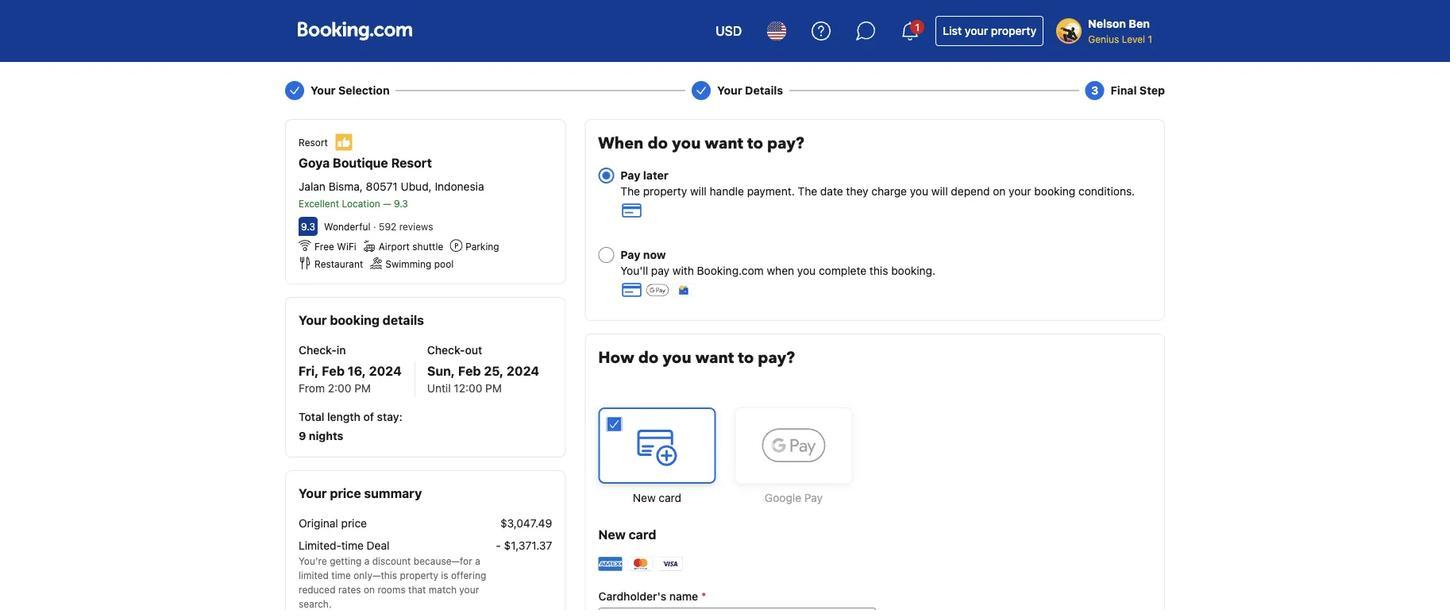 Task type: locate. For each thing, give the bounding box(es) containing it.
1 inside nelson ben genius level 1
[[1148, 33, 1153, 44]]

your
[[311, 84, 336, 97], [717, 84, 743, 97], [299, 313, 327, 328], [299, 486, 327, 501]]

1 feb from the left
[[322, 363, 345, 379]]

1 inside 1 button
[[915, 21, 920, 33]]

property right "list" at the right of the page
[[991, 24, 1037, 37]]

0 horizontal spatial booking
[[330, 313, 380, 328]]

booking.com online hotel reservations image
[[298, 21, 412, 41]]

your left details
[[717, 84, 743, 97]]

you right when
[[797, 264, 816, 277]]

the down 'when'
[[621, 185, 640, 198]]

check- up "sun,"
[[427, 344, 465, 357]]

summary
[[364, 486, 422, 501]]

9.3 inside jalan bisma, 80571 ubud, indonesia excellent location — 9.3
[[394, 198, 408, 209]]

1 vertical spatial pay?
[[758, 347, 795, 369]]

0 vertical spatial want
[[705, 133, 744, 155]]

9.3 down excellent
[[301, 221, 315, 232]]

1 vertical spatial do
[[638, 347, 659, 369]]

your price summary
[[299, 486, 422, 501]]

scored 9.3 element
[[299, 217, 318, 236]]

0 horizontal spatial your
[[459, 584, 479, 595]]

will left "handle"
[[690, 185, 707, 198]]

0 horizontal spatial a
[[364, 555, 370, 566]]

parking
[[466, 241, 499, 252]]

resort
[[299, 137, 328, 148], [391, 155, 432, 170]]

nights
[[309, 429, 343, 442]]

feb for 25,
[[458, 363, 481, 379]]

you right how
[[663, 347, 692, 369]]

booking left conditions.
[[1035, 185, 1076, 198]]

length
[[327, 410, 361, 423]]

do up the later
[[648, 133, 668, 155]]

pay up you'll
[[621, 248, 641, 261]]

1 vertical spatial 9.3
[[301, 221, 315, 232]]

1 vertical spatial 1
[[1148, 33, 1153, 44]]

1 2024 from the left
[[369, 363, 402, 379]]

bisma,
[[329, 180, 363, 193]]

1 vertical spatial want
[[696, 347, 734, 369]]

0 vertical spatial 9.3
[[394, 198, 408, 209]]

they
[[846, 185, 869, 198]]

will left depend
[[932, 185, 948, 198]]

pay inside pay now you'll pay with booking.com when you complete this booking.
[[621, 248, 641, 261]]

1 horizontal spatial check-
[[427, 344, 465, 357]]

match
[[429, 584, 457, 595]]

pay?
[[767, 133, 805, 155], [758, 347, 795, 369]]

your for your price summary
[[299, 486, 327, 501]]

9.3 right —
[[394, 198, 408, 209]]

your right "list" at the right of the page
[[965, 24, 988, 37]]

ubud,
[[401, 180, 432, 193]]

on down the only—this
[[364, 584, 375, 595]]

the
[[621, 185, 640, 198], [798, 185, 818, 198]]

1 horizontal spatial property
[[643, 185, 687, 198]]

1 vertical spatial resort
[[391, 155, 432, 170]]

1 will from the left
[[690, 185, 707, 198]]

will
[[690, 185, 707, 198], [932, 185, 948, 198]]

1 vertical spatial time
[[331, 570, 351, 581]]

0 vertical spatial price
[[330, 486, 361, 501]]

1 horizontal spatial 2024
[[507, 363, 540, 379]]

a up offering
[[475, 555, 480, 566]]

on inside pay later the property will handle payment. the date they charge you will depend on your booking conditions.
[[993, 185, 1006, 198]]

1 pay from the top
[[621, 169, 641, 182]]

from
[[299, 382, 325, 395]]

1 vertical spatial pay
[[621, 248, 641, 261]]

1 horizontal spatial 1
[[1148, 33, 1153, 44]]

pay inside pay later the property will handle payment. the date they charge you will depend on your booking conditions.
[[621, 169, 641, 182]]

jalan
[[299, 180, 326, 193]]

2024 right 16,
[[369, 363, 402, 379]]

3
[[1092, 84, 1099, 97]]

selection
[[338, 84, 390, 97]]

2 vertical spatial property
[[400, 570, 438, 581]]

0 vertical spatial 1
[[915, 21, 920, 33]]

2024 inside the check-out sun, feb 25, 2024 until 12:00 pm
[[507, 363, 540, 379]]

with
[[673, 264, 694, 277]]

2 feb from the left
[[458, 363, 481, 379]]

0 vertical spatial booking
[[1035, 185, 1076, 198]]

you
[[672, 133, 701, 155], [910, 185, 929, 198], [797, 264, 816, 277], [663, 347, 692, 369]]

want for when do you want to pay?
[[705, 133, 744, 155]]

0 horizontal spatial feb
[[322, 363, 345, 379]]

2 check- from the left
[[427, 344, 465, 357]]

feb up 12:00 pm
[[458, 363, 481, 379]]

1 horizontal spatial resort
[[391, 155, 432, 170]]

a up the only—this
[[364, 555, 370, 566]]

1 horizontal spatial 9.3
[[394, 198, 408, 209]]

your up the original
[[299, 486, 327, 501]]

0 horizontal spatial the
[[621, 185, 640, 198]]

0 horizontal spatial 1
[[915, 21, 920, 33]]

time up getting
[[341, 539, 364, 552]]

check- inside "check-in fri, feb 16, 2024 from 2:00 pm"
[[299, 344, 337, 357]]

property inside "limited-time deal you're getting a discount because—for a limited time only—this property is offering reduced rates on rooms that match your search."
[[400, 570, 438, 581]]

0 horizontal spatial on
[[364, 584, 375, 595]]

property up that
[[400, 570, 438, 581]]

when
[[767, 264, 794, 277]]

rooms
[[378, 584, 406, 595]]

to
[[747, 133, 763, 155], [738, 347, 754, 369]]

booking up in at the bottom left
[[330, 313, 380, 328]]

resort up goya
[[299, 137, 328, 148]]

want
[[705, 133, 744, 155], [696, 347, 734, 369]]

1 horizontal spatial feb
[[458, 363, 481, 379]]

feb down in at the bottom left
[[322, 363, 345, 379]]

2 2024 from the left
[[507, 363, 540, 379]]

resort up ubud,
[[391, 155, 432, 170]]

·
[[373, 221, 376, 232]]

9.3
[[394, 198, 408, 209], [301, 221, 315, 232]]

goya
[[299, 155, 330, 170]]

1 horizontal spatial on
[[993, 185, 1006, 198]]

on inside "limited-time deal you're getting a discount because—for a limited time only—this property is offering reduced rates on rooms that match your search."
[[364, 584, 375, 595]]

1 horizontal spatial the
[[798, 185, 818, 198]]

—
[[383, 198, 391, 209]]

0 horizontal spatial 2024
[[369, 363, 402, 379]]

excellent
[[299, 198, 339, 209]]

on right depend
[[993, 185, 1006, 198]]

you right charge
[[910, 185, 929, 198]]

1 the from the left
[[621, 185, 640, 198]]

indonesia
[[435, 180, 484, 193]]

0 vertical spatial pay?
[[767, 133, 805, 155]]

0 horizontal spatial check-
[[299, 344, 337, 357]]

check- for sun,
[[427, 344, 465, 357]]

12:00 pm
[[454, 382, 502, 395]]

1
[[915, 21, 920, 33], [1148, 33, 1153, 44]]

1 vertical spatial on
[[364, 584, 375, 595]]

1 horizontal spatial will
[[932, 185, 948, 198]]

this
[[870, 264, 888, 277]]

feb for 16,
[[322, 363, 345, 379]]

rated wonderful element
[[324, 221, 371, 232]]

0 horizontal spatial will
[[690, 185, 707, 198]]

2024 right 25, at bottom
[[507, 363, 540, 379]]

0 vertical spatial property
[[991, 24, 1037, 37]]

0 horizontal spatial property
[[400, 570, 438, 581]]

25,
[[484, 363, 504, 379]]

your
[[965, 24, 988, 37], [1009, 185, 1032, 198], [459, 584, 479, 595]]

pay
[[621, 169, 641, 182], [621, 248, 641, 261]]

2 horizontal spatial your
[[1009, 185, 1032, 198]]

1 left "list" at the right of the page
[[915, 21, 920, 33]]

pay later the property will handle payment. the date they charge you will depend on your booking conditions.
[[621, 169, 1135, 198]]

you're
[[299, 555, 327, 566]]

1 horizontal spatial your
[[965, 24, 988, 37]]

check-
[[299, 344, 337, 357], [427, 344, 465, 357]]

booking inside pay later the property will handle payment. the date they charge you will depend on your booking conditions.
[[1035, 185, 1076, 198]]

in
[[337, 344, 346, 357]]

0 horizontal spatial resort
[[299, 137, 328, 148]]

2 the from the left
[[798, 185, 818, 198]]

your left selection at top
[[311, 84, 336, 97]]

your up fri,
[[299, 313, 327, 328]]

handle
[[710, 185, 744, 198]]

pay now you'll pay with booking.com when you complete this booking.
[[621, 248, 936, 277]]

swimming pool
[[385, 258, 454, 269]]

feb inside the check-out sun, feb 25, 2024 until 12:00 pm
[[458, 363, 481, 379]]

0 vertical spatial do
[[648, 133, 668, 155]]

0 vertical spatial on
[[993, 185, 1006, 198]]

price down "your price summary"
[[341, 517, 367, 530]]

1 vertical spatial property
[[643, 185, 687, 198]]

time down getting
[[331, 570, 351, 581]]

check- inside the check-out sun, feb 25, 2024 until 12:00 pm
[[427, 344, 465, 357]]

your down offering
[[459, 584, 479, 595]]

1 vertical spatial to
[[738, 347, 754, 369]]

goya boutique resort
[[299, 155, 432, 170]]

pay left the later
[[621, 169, 641, 182]]

2 pay from the top
[[621, 248, 641, 261]]

0 horizontal spatial 9.3
[[301, 221, 315, 232]]

1 vertical spatial price
[[341, 517, 367, 530]]

booking.
[[891, 264, 936, 277]]

check- up fri,
[[299, 344, 337, 357]]

how do you want to pay?
[[598, 347, 795, 369]]

limited-time deal you're getting a discount because—for a limited time only—this property is offering reduced rates on rooms that match your search.
[[299, 539, 486, 609]]

offering
[[451, 570, 486, 581]]

property
[[991, 24, 1037, 37], [643, 185, 687, 198], [400, 570, 438, 581]]

do right how
[[638, 347, 659, 369]]

location
[[342, 198, 380, 209]]

price up "original price"
[[330, 486, 361, 501]]

0 vertical spatial to
[[747, 133, 763, 155]]

your right depend
[[1009, 185, 1032, 198]]

2 vertical spatial your
[[459, 584, 479, 595]]

2:00 pm
[[328, 382, 371, 395]]

1 horizontal spatial booking
[[1035, 185, 1076, 198]]

1 right level
[[1148, 33, 1153, 44]]

9
[[299, 429, 306, 442]]

the left date
[[798, 185, 818, 198]]

1 horizontal spatial a
[[475, 555, 480, 566]]

feb inside "check-in fri, feb 16, 2024 from 2:00 pm"
[[322, 363, 345, 379]]

because—for
[[414, 555, 472, 566]]

2024 inside "check-in fri, feb 16, 2024 from 2:00 pm"
[[369, 363, 402, 379]]

0 vertical spatial pay
[[621, 169, 641, 182]]

jalan bisma, 80571 ubud, indonesia excellent location — 9.3
[[299, 180, 484, 209]]

1 vertical spatial your
[[1009, 185, 1032, 198]]

on
[[993, 185, 1006, 198], [364, 584, 375, 595]]

16,
[[348, 363, 366, 379]]

price
[[330, 486, 361, 501], [341, 517, 367, 530]]

you right 'when'
[[672, 133, 701, 155]]

1 check- from the left
[[299, 344, 337, 357]]

pay for pay later
[[621, 169, 641, 182]]

property down the later
[[643, 185, 687, 198]]

wifi
[[337, 241, 356, 252]]

2 horizontal spatial property
[[991, 24, 1037, 37]]



Task type: describe. For each thing, give the bounding box(es) containing it.
usd
[[716, 23, 742, 39]]

your for your selection
[[311, 84, 336, 97]]

check-in fri, feb 16, 2024 from 2:00 pm
[[299, 344, 402, 395]]

your inside "limited-time deal you're getting a discount because—for a limited time only—this property is offering reduced rates on rooms that match your search."
[[459, 584, 479, 595]]

airport shuttle
[[379, 241, 443, 252]]

your for your details
[[717, 84, 743, 97]]

do for how
[[638, 347, 659, 369]]

free wifi
[[315, 241, 356, 252]]

total length of stay: 9 nights
[[299, 410, 403, 442]]

google pay image
[[646, 283, 669, 297]]

to for how do you want to pay?
[[738, 347, 754, 369]]

reduced
[[299, 584, 336, 595]]

airport
[[379, 241, 410, 252]]

details
[[383, 313, 424, 328]]

usd button
[[706, 12, 752, 50]]

booking.com
[[697, 264, 764, 277]]

your selection
[[311, 84, 390, 97]]

details
[[745, 84, 783, 97]]

list
[[943, 24, 962, 37]]

limited-
[[299, 539, 341, 552]]

2 a from the left
[[475, 555, 480, 566]]

charge
[[872, 185, 907, 198]]

free
[[315, 241, 334, 252]]

your for your booking details
[[299, 313, 327, 328]]

2024 for fri, feb 16, 2024
[[369, 363, 402, 379]]

step
[[1140, 84, 1165, 97]]

your details
[[717, 84, 783, 97]]

-
[[496, 539, 501, 552]]

0 vertical spatial time
[[341, 539, 364, 552]]

wonderful · 592 reviews
[[324, 221, 433, 232]]

you inside pay later the property will handle payment. the date they charge you will depend on your booking conditions.
[[910, 185, 929, 198]]

payment.
[[747, 185, 795, 198]]

nelson ben genius level 1
[[1088, 17, 1153, 44]]

you'll
[[621, 264, 648, 277]]

search.
[[299, 598, 332, 609]]

jalan bisma, 80571 ubud, indonesia button
[[299, 179, 484, 195]]

592
[[379, 221, 397, 232]]

price for original
[[341, 517, 367, 530]]

getting
[[330, 555, 362, 566]]

sun,
[[427, 363, 455, 379]]

0 vertical spatial your
[[965, 24, 988, 37]]

conditions.
[[1079, 185, 1135, 198]]

80571
[[366, 180, 398, 193]]

shuttle
[[413, 241, 443, 252]]

is
[[441, 570, 449, 581]]

you inside pay now you'll pay with booking.com when you complete this booking.
[[797, 264, 816, 277]]

2024 for sun, feb 25, 2024
[[507, 363, 540, 379]]

do for when
[[648, 133, 668, 155]]

that
[[408, 584, 426, 595]]

2 will from the left
[[932, 185, 948, 198]]

check-out sun, feb 25, 2024 until 12:00 pm
[[427, 344, 540, 395]]

- $1,371.37
[[496, 539, 552, 552]]

original
[[299, 517, 338, 530]]

pool
[[434, 258, 454, 269]]

final step
[[1111, 84, 1165, 97]]

nelson
[[1088, 17, 1126, 30]]

your booking details
[[299, 313, 424, 328]]

pay
[[651, 264, 670, 277]]

until
[[427, 382, 451, 395]]

1 vertical spatial booking
[[330, 313, 380, 328]]

when
[[598, 133, 644, 155]]

wonderful
[[324, 221, 371, 232]]

reviews
[[399, 221, 433, 232]]

pay for pay now
[[621, 248, 641, 261]]

how
[[598, 347, 634, 369]]

rates
[[338, 584, 361, 595]]

complete
[[819, 264, 867, 277]]

later
[[643, 169, 669, 182]]

level
[[1122, 33, 1146, 44]]

to for when do you want to pay?
[[747, 133, 763, 155]]

deal
[[367, 539, 390, 552]]

pay? for how do you want to pay?
[[758, 347, 795, 369]]

final
[[1111, 84, 1137, 97]]

1 a from the left
[[364, 555, 370, 566]]

restaurant
[[315, 258, 363, 269]]

your inside pay later the property will handle payment. the date they charge you will depend on your booking conditions.
[[1009, 185, 1032, 198]]

fri,
[[299, 363, 319, 379]]

list your property link
[[936, 16, 1044, 46]]

pay? for when do you want to pay?
[[767, 133, 805, 155]]

boutique
[[333, 155, 388, 170]]

want for how do you want to pay?
[[696, 347, 734, 369]]

list your property
[[943, 24, 1037, 37]]

limited
[[299, 570, 329, 581]]

of
[[363, 410, 374, 423]]

$3,047.49
[[500, 517, 552, 530]]

out
[[465, 344, 482, 357]]

discount
[[372, 555, 411, 566]]

now
[[643, 248, 666, 261]]

date
[[821, 185, 843, 198]]

check- for fri,
[[299, 344, 337, 357]]

0 vertical spatial resort
[[299, 137, 328, 148]]

price for your
[[330, 486, 361, 501]]

ben
[[1129, 17, 1150, 30]]

stay:
[[377, 410, 403, 423]]

property inside pay later the property will handle payment. the date they charge you will depend on your booking conditions.
[[643, 185, 687, 198]]

original price
[[299, 517, 367, 530]]

1 button
[[891, 12, 930, 50]]

when do you want to pay?
[[598, 133, 805, 155]]



Task type: vqa. For each thing, say whether or not it's contained in the screenshot.
What are my booking conditions? link
no



